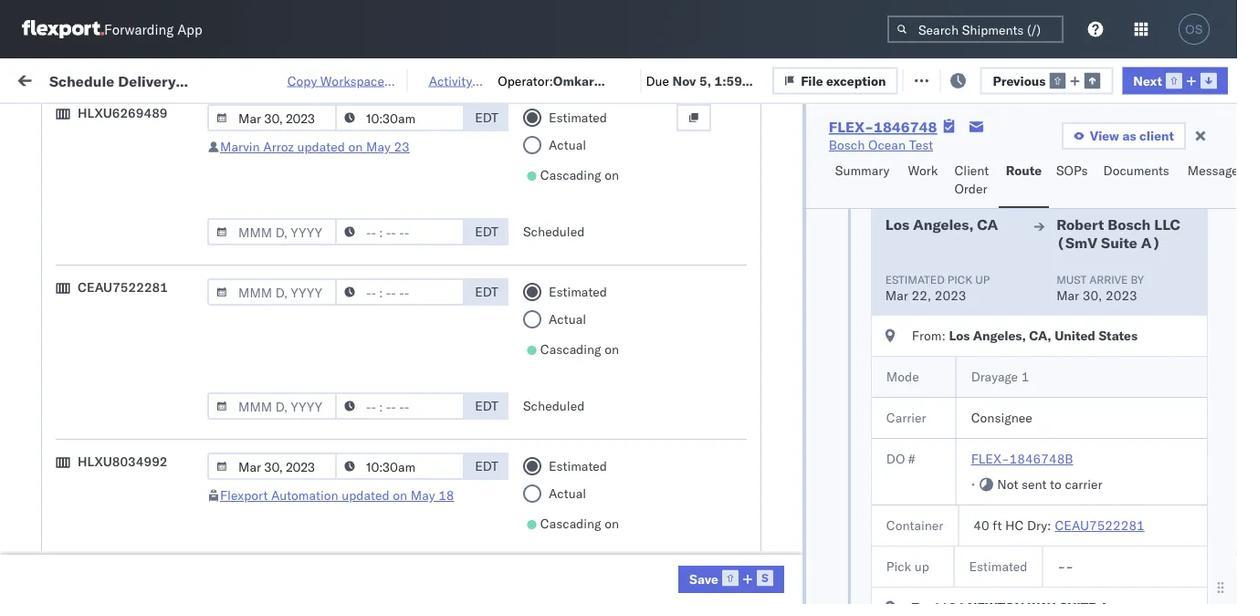 Task type: locate. For each thing, give the bounding box(es) containing it.
flex-1846748b button
[[972, 451, 1074, 467]]

40 ft hc dry : ceau7522281
[[974, 518, 1145, 534]]

resize handle column header for the consignee button
[[948, 142, 970, 605]]

id
[[1003, 149, 1014, 163]]

2 14, from the top
[[408, 465, 428, 481]]

2023
[[935, 288, 967, 304], [1106, 288, 1138, 304]]

0 vertical spatial --
[[797, 183, 813, 199]]

may for 18
[[411, 488, 435, 504]]

cst, down 6:00 pm cst, dec 23, 2022
[[349, 545, 378, 561]]

flexport. image
[[22, 20, 104, 38]]

2 scheduled from the top
[[523, 398, 585, 414]]

1 vertical spatial actual
[[549, 312, 587, 328]]

7 fcl from the top
[[600, 424, 623, 440]]

1 cascading on from the top
[[541, 167, 620, 183]]

angeles, for confirm pickup from los angeles, ca link at the bottom of the page
[[189, 495, 239, 511]]

2023 inside the estimated pick up mar 22, 2023
[[935, 288, 967, 304]]

1889466 right sent
[[1048, 465, 1103, 481]]

fcl
[[600, 183, 623, 199], [600, 223, 623, 239], [600, 264, 623, 280], [600, 304, 623, 320], [600, 344, 623, 360], [600, 384, 623, 400], [600, 424, 623, 440], [600, 465, 623, 481], [600, 505, 623, 521], [600, 545, 623, 561]]

1 vertical spatial schedule delivery appointment
[[42, 464, 225, 480]]

2 mar from the left
[[1057, 288, 1080, 304]]

los for 4th schedule pickup from los angeles, ca button
[[172, 414, 193, 430]]

1 vertical spatial 14,
[[408, 465, 428, 481]]

0 horizontal spatial file exception
[[801, 72, 887, 88]]

0 horizontal spatial mode
[[559, 149, 587, 163]]

1 lhuu7894563, ue from the top
[[1126, 424, 1238, 440]]

1 vertical spatial work
[[909, 163, 939, 179]]

2 schedule delivery appointment from the top
[[42, 464, 225, 480]]

message
[[245, 71, 296, 87], [1188, 163, 1238, 179]]

1 clearance from the top
[[142, 173, 200, 189]]

14, up "23,"
[[408, 465, 428, 481]]

resize handle column header
[[261, 142, 283, 605], [464, 142, 486, 605], [528, 142, 550, 605], [647, 142, 669, 605], [766, 142, 788, 605], [948, 142, 970, 605], [1094, 142, 1116, 605], [1205, 142, 1227, 605], [1213, 142, 1235, 605]]

batch action button
[[1108, 65, 1227, 93]]

los inside confirm pickup from los angeles, ca
[[165, 495, 185, 511]]

view
[[1091, 128, 1120, 144]]

schedule delivery appointment link up confirm pickup from los angeles, ca
[[42, 463, 225, 481]]

mar left 22,
[[886, 288, 909, 304]]

2 vertical spatial cascading on
[[541, 516, 620, 532]]

cst,
[[349, 384, 378, 400], [349, 424, 378, 440], [349, 465, 378, 481], [348, 505, 377, 521], [349, 545, 378, 561]]

3 ue from the top
[[1223, 504, 1238, 520]]

updated down progress
[[297, 139, 345, 155]]

1 edt from the top
[[475, 110, 499, 126]]

3 -- : -- -- text field from the top
[[335, 279, 465, 306]]

0 vertical spatial confirm
[[42, 495, 89, 511]]

may up "23,"
[[411, 488, 435, 504]]

work button
[[901, 154, 948, 208]]

2 ocean fcl from the top
[[559, 223, 623, 239]]

1 vertical spatial 1:59 am cdt, nov 5, 2022
[[294, 264, 456, 280]]

4 ocean fcl from the top
[[559, 304, 623, 320]]

fcl for schedule delivery appointment "link" corresponding to 1:59 am cst, dec 14, 2022
[[600, 465, 623, 481]]

appointment for 1:59 am cdt, nov 5, 2022
[[150, 222, 225, 238]]

schedule delivery appointment button up confirm pickup from los angeles, ca
[[42, 463, 225, 483]]

cst, right pm
[[348, 505, 377, 521]]

2 upload from the top
[[42, 374, 84, 390]]

pick up
[[887, 559, 930, 575]]

0 vertical spatial cascading on
[[541, 167, 620, 183]]

cascading for flexport automation updated on may 18
[[541, 516, 602, 532]]

los for 2nd schedule pickup from los angeles, ca button from the bottom of the page
[[172, 334, 193, 350]]

9 fcl from the top
[[600, 505, 623, 521]]

1889466 for schedule pickup from los angeles, ca
[[1048, 424, 1103, 440]]

2 ceau7522281, hl from the top
[[1126, 263, 1238, 279]]

3 mmm d, yyyy text field from the top
[[207, 393, 337, 420]]

previous button
[[981, 67, 1114, 94]]

-- up 1893174
[[1058, 559, 1074, 575]]

7 ocean fcl from the top
[[559, 424, 623, 440]]

client
[[955, 163, 990, 179]]

schedule delivery appointment button for 1:59 am cst, dec 14, 2022
[[42, 463, 225, 483]]

2 clearance from the top
[[142, 374, 200, 390]]

upload customs clearance documents for first upload customs clearance documents link from the bottom of the page
[[42, 374, 200, 408]]

2 fcl from the top
[[600, 223, 623, 239]]

2 vertical spatial documents
[[42, 392, 108, 408]]

nov
[[673, 72, 697, 88], [382, 223, 406, 239], [382, 264, 406, 280], [382, 304, 406, 320], [381, 384, 405, 400]]

0 vertical spatial mmm d, yyyy text field
[[207, 279, 337, 306]]

5, inside due nov 5, 1:59 am
[[700, 72, 712, 88]]

flexport demo consignee for --
[[678, 183, 828, 199]]

appointment up confirm pickup from los angeles, ca link at the bottom of the page
[[150, 464, 225, 480]]

-- : -- -- text field
[[335, 104, 465, 132], [335, 218, 465, 246], [335, 279, 465, 306], [335, 393, 465, 420]]

cst, up flexport automation updated on may 18 button at the left of page
[[349, 465, 378, 481]]

upload customs clearance documents button up hlxu8034992
[[42, 373, 259, 412]]

resize handle column header for container numbers button
[[1213, 142, 1235, 605]]

customs up hlxu8034992
[[87, 374, 138, 390]]

3 ceau7522281, hl from the top
[[1126, 303, 1238, 319]]

1 vertical spatial demo
[[729, 585, 763, 601]]

1 scheduled from the top
[[523, 224, 585, 240]]

flex-1846748 down (smv
[[1009, 264, 1103, 280]]

4 schedule pickup from los angeles, ca button from the top
[[42, 413, 259, 452]]

file exception up flex-1846748 link on the right top
[[801, 72, 887, 88]]

1:59 am cst, dec 14, 2022 up 6:00 pm cst, dec 23, 2022
[[294, 465, 463, 481]]

0 vertical spatial scheduled
[[523, 224, 585, 240]]

flex-1846748 down ca,
[[1009, 384, 1103, 400]]

2023 down pick
[[935, 288, 967, 304]]

2 upload customs clearance documents link from the top
[[42, 373, 259, 410]]

0 vertical spatial actual
[[549, 137, 587, 153]]

actual for marvin arroz updated on may 23
[[549, 137, 587, 153]]

1 vertical spatial may
[[411, 488, 435, 504]]

ue
[[1223, 424, 1238, 440], [1223, 464, 1238, 480], [1223, 504, 1238, 520], [1223, 545, 1238, 560]]

0 vertical spatial may
[[366, 139, 391, 155]]

schedule delivery appointment up confirm pickup from los angeles, ca
[[42, 464, 225, 480]]

ceau7522281
[[78, 280, 168, 296], [1056, 518, 1145, 534]]

0 vertical spatial appointment
[[150, 222, 225, 238]]

for
[[174, 113, 189, 127]]

1 vertical spatial schedule delivery appointment button
[[42, 463, 225, 483]]

exception up flex-1846748 link on the right top
[[827, 72, 887, 88]]

0 horizontal spatial 2023
[[935, 288, 967, 304]]

2 vertical spatial 1:59 am cdt, nov 5, 2022
[[294, 304, 456, 320]]

consignee
[[797, 149, 849, 163], [766, 183, 828, 199], [972, 410, 1033, 426], [766, 585, 828, 601], [881, 585, 942, 601]]

1846748b
[[1010, 451, 1074, 467]]

1 ocean fcl from the top
[[559, 183, 623, 199]]

pickup for 3rd schedule pickup from los angeles, ca button from the bottom
[[99, 294, 139, 310]]

0 vertical spatial 14,
[[408, 424, 428, 440]]

cst, left 9,
[[349, 384, 378, 400]]

14, for schedule delivery appointment
[[408, 465, 428, 481]]

upload
[[42, 173, 84, 189], [42, 374, 84, 390]]

file exception down search shipments (/) text field
[[927, 71, 1012, 87]]

1 hl from the top
[[1223, 223, 1238, 239]]

flex-1889466 button
[[979, 420, 1107, 445], [979, 420, 1107, 445], [979, 460, 1107, 486], [979, 460, 1107, 486], [979, 500, 1107, 526], [979, 500, 1107, 526], [979, 540, 1107, 566], [979, 540, 1107, 566]]

0 vertical spatial flexport
[[678, 183, 726, 199]]

sops button
[[1050, 154, 1097, 208]]

work
[[198, 71, 230, 87], [909, 163, 939, 179]]

-- : -- -- text field for mmm d, yyyy text box corresponding to ceau7522281
[[335, 393, 465, 420]]

5, for 2nd schedule pickup from los angeles, ca "link" from the top
[[409, 304, 421, 320]]

container numbers
[[1126, 142, 1174, 170]]

1 vertical spatial upload customs clearance documents
[[42, 374, 200, 408]]

1 vertical spatial message
[[1188, 163, 1238, 179]]

workitem button
[[11, 145, 265, 164]]

1 schedule delivery appointment link from the top
[[42, 222, 225, 240]]

: left ready
[[131, 113, 134, 127]]

pickup inside confirm pickup from los angeles, ca
[[92, 495, 131, 511]]

2 schedule pickup from los angeles, ca from the top
[[42, 294, 246, 328]]

upload customs clearance documents link
[[42, 172, 259, 209], [42, 373, 259, 410]]

flex id
[[979, 149, 1014, 163]]

2 edt from the top
[[475, 224, 499, 240]]

0 vertical spatial 1:59 am cdt, nov 5, 2022
[[294, 223, 456, 239]]

1 horizontal spatial file
[[927, 71, 949, 87]]

deadline button
[[285, 145, 468, 164]]

0 vertical spatial mode
[[559, 149, 587, 163]]

schedule delivery appointment button down workitem button at the top
[[42, 222, 225, 242]]

cst, for schedule delivery appointment
[[349, 465, 378, 481]]

may left 23 in the top left of the page
[[366, 139, 391, 155]]

flex-1846748b
[[972, 451, 1074, 467]]

scheduled for hlxu6269489
[[523, 224, 585, 240]]

1 vertical spatial cascading on
[[541, 342, 620, 358]]

marvin arroz updated on may 23 button
[[220, 139, 410, 155]]

MMM D, YYYY text field
[[207, 104, 337, 132], [207, 218, 337, 246], [207, 393, 337, 420]]

2023 down arrive
[[1106, 288, 1138, 304]]

0 vertical spatial customs
[[87, 173, 138, 189]]

0 vertical spatial upload
[[42, 173, 84, 189]]

2 vertical spatial flexport
[[678, 585, 726, 601]]

ceau7522281, hl for first schedule pickup from los angeles, ca button from the top of the page
[[1126, 263, 1238, 279]]

dec up -- : -- -- text field
[[381, 424, 405, 440]]

1 vertical spatial customs
[[87, 374, 138, 390]]

1 cascading from the top
[[541, 167, 602, 183]]

pick
[[887, 559, 912, 575]]

customs for first upload customs clearance documents link from the bottom of the page
[[87, 374, 138, 390]]

flexport for -
[[678, 183, 726, 199]]

lhuu7894563, for confirm pickup from los angeles, ca
[[1126, 504, 1220, 520]]

0 vertical spatial 1:59 am cst, dec 14, 2022
[[294, 424, 463, 440]]

my work
[[18, 66, 99, 91]]

2 customs from the top
[[87, 374, 138, 390]]

flex-1846748
[[829, 118, 938, 136], [1009, 223, 1103, 239], [1009, 264, 1103, 280], [1009, 304, 1103, 320], [1009, 344, 1103, 360], [1009, 384, 1103, 400]]

5 ocean fcl from the top
[[559, 344, 623, 360]]

0 horizontal spatial exception
[[827, 72, 887, 88]]

mar down the must
[[1057, 288, 1080, 304]]

do
[[887, 451, 906, 467]]

3 schedule from the top
[[42, 294, 96, 310]]

1:00
[[294, 384, 322, 400]]

2 ue from the top
[[1223, 464, 1238, 480]]

3 actual from the top
[[549, 486, 587, 502]]

2 schedule from the top
[[42, 254, 96, 270]]

estimated inside the estimated pick up mar 22, 2023
[[886, 273, 945, 286]]

confirm for confirm pickup from los angeles, ca
[[42, 495, 89, 511]]

0 vertical spatial mmm d, yyyy text field
[[207, 104, 337, 132]]

3 schedule pickup from los angeles, ca from the top
[[42, 334, 246, 368]]

(smv
[[1057, 234, 1098, 252]]

cdt,
[[349, 223, 379, 239], [349, 264, 379, 280], [349, 304, 379, 320]]

1 horizontal spatial mar
[[1057, 288, 1080, 304]]

0 vertical spatial documents
[[1104, 163, 1170, 179]]

1:59 am cst, dec 14, 2022 for schedule pickup from los angeles, ca
[[294, 424, 463, 440]]

0 horizontal spatial container
[[887, 518, 944, 534]]

clearance for first upload customs clearance documents link from the bottom of the page
[[142, 374, 200, 390]]

1 horizontal spatial message
[[1188, 163, 1238, 179]]

1 horizontal spatial may
[[411, 488, 435, 504]]

mode up carrier
[[887, 369, 920, 385]]

schedule
[[42, 222, 96, 238], [42, 254, 96, 270], [42, 294, 96, 310], [42, 334, 96, 350], [42, 414, 96, 430], [42, 464, 96, 480]]

5, for schedule delivery appointment "link" corresponding to 1:59 am cdt, nov 5, 2022
[[409, 223, 421, 239]]

confirm down confirm pickup from los angeles, ca
[[42, 544, 89, 560]]

schedule delivery appointment link down workitem button at the top
[[42, 222, 225, 240]]

ceau7522281, hl for schedule delivery appointment button for 1:59 am cdt, nov 5, 2022
[[1126, 223, 1238, 239]]

2 lhuu7894563, ue from the top
[[1126, 464, 1238, 480]]

schedule delivery appointment down workitem button at the top
[[42, 222, 225, 238]]

dec left "23,"
[[380, 505, 404, 521]]

1 vertical spatial confirm
[[42, 544, 89, 560]]

0 vertical spatial upload customs clearance documents
[[42, 173, 200, 207]]

confirm for confirm delivery
[[42, 544, 89, 560]]

1 1:59 am cdt, nov 5, 2022 from the top
[[294, 223, 456, 239]]

1889466 for schedule delivery appointment
[[1048, 465, 1103, 481]]

fcl for first schedule pickup from los angeles, ca "link" from the top
[[600, 264, 623, 280]]

schedule delivery appointment
[[42, 222, 225, 238], [42, 464, 225, 480]]

2 ceau7522281, from the top
[[1126, 263, 1219, 279]]

message (0)
[[245, 71, 320, 87]]

3 cdt, from the top
[[349, 304, 379, 320]]

MMM D, YYYY text field
[[207, 279, 337, 306], [207, 453, 337, 481]]

work
[[52, 66, 99, 91]]

carrier
[[1066, 477, 1103, 493]]

schedule pickup from los angeles, ca for 2nd schedule pickup from los angeles, ca "link" from the top
[[42, 294, 246, 328]]

next
[[1134, 72, 1163, 88]]

0 vertical spatial flexport demo consignee
[[678, 183, 828, 199]]

exception down search shipments (/) text field
[[952, 71, 1012, 87]]

1 1889466 from the top
[[1048, 424, 1103, 440]]

ue for schedule pickup from los angeles, ca
[[1223, 424, 1238, 440]]

hl
[[1223, 223, 1238, 239], [1223, 263, 1238, 279], [1223, 303, 1238, 319], [1223, 344, 1238, 360], [1223, 384, 1238, 400]]

2023 inside must arrive by mar 30, 2023
[[1106, 288, 1138, 304]]

: left no
[[420, 113, 424, 127]]

up inside the estimated pick up mar 22, 2023
[[976, 273, 991, 286]]

confirm up confirm delivery
[[42, 495, 89, 511]]

pickup for 4th schedule pickup from los angeles, ca button
[[99, 414, 139, 430]]

customs
[[87, 173, 138, 189], [87, 374, 138, 390]]

6 resize handle column header from the left
[[948, 142, 970, 605]]

documents up hlxu8034992
[[42, 392, 108, 408]]

205 on track
[[420, 71, 494, 87]]

consignee inside button
[[797, 149, 849, 163]]

1:59 am cdt, nov 5, 2022 for schedule delivery appointment "link" corresponding to 1:59 am cdt, nov 5, 2022
[[294, 223, 456, 239]]

cst, for upload customs clearance documents
[[349, 384, 378, 400]]

0 horizontal spatial :
[[131, 113, 134, 127]]

sent
[[1022, 477, 1047, 493]]

3 ceau7522281, from the top
[[1126, 303, 1219, 319]]

flex id button
[[970, 145, 1098, 164]]

mmm d, yyyy text field for ceau7522281
[[207, 279, 337, 306]]

1 vertical spatial appointment
[[150, 464, 225, 480]]

4 schedule pickup from los angeles, ca link from the top
[[42, 413, 259, 450]]

0 horizontal spatial --
[[797, 183, 813, 199]]

container inside button
[[1126, 142, 1174, 156]]

appointment
[[150, 222, 225, 238], [150, 464, 225, 480]]

resize handle column header for deadline button
[[464, 142, 486, 605]]

0 horizontal spatial message
[[245, 71, 296, 87]]

upload customs clearance documents link up hlxu8034992
[[42, 373, 259, 410]]

delivery up confirm pickup from los angeles, ca
[[99, 464, 146, 480]]

dec
[[381, 424, 405, 440], [381, 465, 405, 481], [380, 505, 404, 521], [381, 545, 405, 561]]

1889466 down 40 ft hc dry : ceau7522281
[[1048, 545, 1103, 561]]

scheduled for ceau7522281
[[523, 398, 585, 414]]

1 vertical spatial mode
[[887, 369, 920, 385]]

1 upload customs clearance documents from the top
[[42, 173, 200, 207]]

upload customs clearance documents button
[[42, 172, 259, 211], [42, 373, 259, 412]]

3 schedule pickup from los angeles, ca button from the top
[[42, 333, 259, 371]]

message right container numbers
[[1188, 163, 1238, 179]]

1 vertical spatial container
[[887, 518, 944, 534]]

flex-1846748 up ca,
[[1009, 304, 1103, 320]]

angeles, for 4th schedule pickup from los angeles, ca "link"
[[196, 414, 246, 430]]

bosch inside robert bosch llc (smv suite a)
[[1109, 216, 1152, 234]]

cst, down 1:00 am cst, nov 9, 2022 at left
[[349, 424, 378, 440]]

1 vertical spatial cascading
[[541, 342, 602, 358]]

1 schedule delivery appointment button from the top
[[42, 222, 225, 242]]

message inside button
[[1188, 163, 1238, 179]]

2 schedule delivery appointment button from the top
[[42, 463, 225, 483]]

1 schedule pickup from los angeles, ca button from the top
[[42, 253, 259, 291]]

bookings
[[797, 585, 850, 601]]

2023 for mar 30, 2023
[[1106, 288, 1138, 304]]

2 vertical spatial mmm d, yyyy text field
[[207, 393, 337, 420]]

client order button
[[948, 154, 999, 208]]

flex-1846748 up the consignee button
[[829, 118, 938, 136]]

3 cascading from the top
[[541, 516, 602, 532]]

3 ocean fcl from the top
[[559, 264, 623, 280]]

message up in
[[245, 71, 296, 87]]

1 vertical spatial upload
[[42, 374, 84, 390]]

delivery down confirm pickup from los angeles, ca
[[92, 544, 139, 560]]

flexport for bookings
[[678, 585, 726, 601]]

schedule pickup from los angeles, ca for second schedule pickup from los angeles, ca "link" from the bottom of the page
[[42, 334, 246, 368]]

2 vertical spatial actual
[[549, 486, 587, 502]]

confirm inside confirm pickup from los angeles, ca
[[42, 495, 89, 511]]

0 vertical spatial ceau7522281
[[78, 280, 168, 296]]

bosch
[[829, 137, 866, 153], [1109, 216, 1152, 234], [678, 223, 714, 239], [797, 223, 833, 239], [678, 264, 714, 280], [797, 264, 833, 280], [678, 304, 714, 320], [797, 304, 833, 320], [678, 344, 714, 360], [797, 344, 833, 360], [678, 384, 714, 400], [797, 384, 833, 400], [678, 424, 714, 440], [797, 424, 833, 440], [678, 465, 714, 481], [797, 465, 833, 481], [678, 505, 714, 521], [797, 505, 833, 521], [678, 545, 714, 561], [797, 545, 833, 561]]

0 vertical spatial cdt,
[[349, 223, 379, 239]]

documents down workitem
[[42, 191, 108, 207]]

mode button
[[550, 145, 650, 164]]

dec for confirm pickup from los angeles, ca
[[380, 505, 404, 521]]

mar
[[886, 288, 909, 304], [1057, 288, 1080, 304]]

2 demo from the top
[[729, 585, 763, 601]]

0 horizontal spatial may
[[366, 139, 391, 155]]

from inside confirm pickup from los angeles, ca
[[135, 495, 162, 511]]

2 vertical spatial delivery
[[92, 544, 139, 560]]

flex-1889466 for schedule pickup from los angeles, ca
[[1009, 424, 1103, 440]]

7 resize handle column header from the left
[[1094, 142, 1116, 605]]

: for snoozed
[[420, 113, 424, 127]]

3 edt from the top
[[475, 284, 499, 300]]

work right import
[[198, 71, 230, 87]]

edt
[[475, 110, 499, 126], [475, 224, 499, 240], [475, 284, 499, 300], [475, 398, 499, 414], [475, 459, 499, 475]]

flex-1889466 for schedule delivery appointment
[[1009, 465, 1103, 481]]

1 vertical spatial upload customs clearance documents button
[[42, 373, 259, 412]]

1 vertical spatial cdt,
[[349, 264, 379, 280]]

-- : -- -- text field
[[335, 453, 465, 481]]

on
[[447, 71, 461, 87], [349, 139, 363, 155], [605, 167, 620, 183], [605, 342, 620, 358], [393, 488, 408, 504], [605, 516, 620, 532]]

1 fcl from the top
[[600, 183, 623, 199]]

2 horizontal spatial :
[[1048, 518, 1052, 534]]

4 1889466 from the top
[[1048, 545, 1103, 561]]

dec up 6:00 pm cst, dec 23, 2022
[[381, 465, 405, 481]]

dry
[[1028, 518, 1048, 534]]

ceau7522281, hl
[[1126, 223, 1238, 239], [1126, 263, 1238, 279], [1126, 303, 1238, 319], [1126, 344, 1238, 360], [1126, 384, 1238, 400]]

3 flex-1889466 from the top
[[1009, 505, 1103, 521]]

mar inside the estimated pick up mar 22, 2023
[[886, 288, 909, 304]]

1:59 am cst, dec 14, 2022 down 1:00 am cst, nov 9, 2022 at left
[[294, 424, 463, 440]]

0 horizontal spatial mar
[[886, 288, 909, 304]]

1 schedule from the top
[[42, 222, 96, 238]]

1 horizontal spatial :
[[420, 113, 424, 127]]

flex-1846748 up the must
[[1009, 223, 1103, 239]]

angeles, for second schedule pickup from los angeles, ca "link" from the bottom of the page
[[196, 334, 246, 350]]

flexport automation updated on may 18
[[220, 488, 455, 504]]

1 vertical spatial clearance
[[142, 374, 200, 390]]

2 mmm d, yyyy text field from the top
[[207, 218, 337, 246]]

1 flex-1889466 from the top
[[1009, 424, 1103, 440]]

759
[[335, 71, 359, 87]]

1 vertical spatial 1:59 am cst, dec 14, 2022
[[294, 465, 463, 481]]

to
[[1051, 477, 1062, 493]]

schedule pickup from los angeles, ca for first schedule pickup from los angeles, ca "link" from the top
[[42, 254, 246, 288]]

-- left summary button on the right
[[797, 183, 813, 199]]

blocked,
[[224, 113, 269, 127]]

ft
[[993, 518, 1003, 534]]

cst, for confirm pickup from los angeles, ca
[[348, 505, 377, 521]]

9 resize handle column header from the left
[[1213, 142, 1235, 605]]

0 vertical spatial clearance
[[142, 173, 200, 189]]

angeles, inside confirm pickup from los angeles, ca
[[189, 495, 239, 511]]

1 14, from the top
[[408, 424, 428, 440]]

14, for schedule pickup from los angeles, ca
[[408, 424, 428, 440]]

8 fcl from the top
[[600, 465, 623, 481]]

1 horizontal spatial exception
[[952, 71, 1012, 87]]

updated
[[297, 139, 345, 155], [342, 488, 390, 504]]

0 vertical spatial up
[[976, 273, 991, 286]]

fcl for 2nd schedule pickup from los angeles, ca "link" from the top
[[600, 304, 623, 320]]

1 horizontal spatial 2023
[[1106, 288, 1138, 304]]

0 vertical spatial message
[[245, 71, 296, 87]]

upload customs clearance documents down workitem button at the top
[[42, 173, 200, 207]]

(0)
[[296, 71, 320, 87]]

2 schedule delivery appointment link from the top
[[42, 463, 225, 481]]

container up numbers
[[1126, 142, 1174, 156]]

1 vertical spatial up
[[915, 559, 930, 575]]

customs down workitem button at the top
[[87, 173, 138, 189]]

1889466 up 1846748b
[[1048, 424, 1103, 440]]

14, up -- : -- -- text field
[[408, 424, 428, 440]]

delivery for 1:59 am cst, dec 14, 2022
[[99, 464, 146, 480]]

am inside due nov 5, 1:59 am
[[673, 91, 694, 107]]

upload for first upload customs clearance documents link
[[42, 173, 84, 189]]

8 ocean fcl from the top
[[559, 465, 623, 481]]

schedule pickup from los angeles, ca for 4th schedule pickup from los angeles, ca "link"
[[42, 414, 246, 449]]

updated up 6:00 pm cst, dec 23, 2022
[[342, 488, 390, 504]]

0 vertical spatial schedule delivery appointment
[[42, 222, 225, 238]]

1889466 for confirm pickup from los angeles, ca
[[1048, 505, 1103, 521]]

forwarding app
[[104, 21, 202, 38]]

estimated
[[549, 110, 608, 126], [886, 273, 945, 286], [549, 284, 608, 300], [549, 459, 608, 475], [970, 559, 1028, 575]]

schedule delivery appointment link for 1:59 am cdt, nov 5, 2022
[[42, 222, 225, 240]]

must arrive by mar 30, 2023
[[1057, 273, 1145, 304]]

1:59 am cdt, nov 5, 2022
[[294, 223, 456, 239], [294, 264, 456, 280], [294, 304, 456, 320]]

schedule delivery appointment for 1:59 am cst, dec 14, 2022
[[42, 464, 225, 480]]

1 2023 from the left
[[935, 288, 967, 304]]

0 vertical spatial upload customs clearance documents button
[[42, 172, 259, 211]]

track
[[465, 71, 494, 87]]

delivery down workitem button at the top
[[99, 222, 146, 238]]

1 vertical spatial ceau7522281
[[1056, 518, 1145, 534]]

appointment down workitem button at the top
[[150, 222, 225, 238]]

upload customs clearance documents link down workitem button at the top
[[42, 172, 259, 209]]

mmm d, yyyy text field for ceau7522281
[[207, 393, 337, 420]]

app
[[177, 21, 202, 38]]

1 schedule delivery appointment from the top
[[42, 222, 225, 238]]

1 vertical spatial scheduled
[[523, 398, 585, 414]]

documents down view as client
[[1104, 163, 1170, 179]]

demo for bookings test consignee
[[729, 585, 763, 601]]

3 1:59 am cdt, nov 5, 2022 from the top
[[294, 304, 456, 320]]

pick
[[948, 273, 973, 286]]

container up pick up
[[887, 518, 944, 534]]

3 lhuu7894563, from the top
[[1126, 504, 1220, 520]]

1 horizontal spatial ceau7522281
[[1056, 518, 1145, 534]]

0 vertical spatial container
[[1126, 142, 1174, 156]]

mode down savant on the left of the page
[[559, 149, 587, 163]]

1 1:59 am cst, dec 14, 2022 from the top
[[294, 424, 463, 440]]

1 vertical spatial upload customs clearance documents link
[[42, 373, 259, 410]]

2 2023 from the left
[[1106, 288, 1138, 304]]

1 vertical spatial schedule delivery appointment link
[[42, 463, 225, 481]]

ca
[[978, 216, 999, 234], [42, 272, 59, 288], [42, 312, 59, 328], [42, 352, 59, 368], [42, 433, 59, 449], [42, 513, 59, 529]]

1 vertical spatial flexport
[[220, 488, 268, 504]]

: right hc
[[1048, 518, 1052, 534]]

2 1:59 am cdt, nov 5, 2022 from the top
[[294, 264, 456, 280]]

mmm d, yyyy text field for hlxu8034992
[[207, 453, 337, 481]]

1889466 down carrier
[[1048, 505, 1103, 521]]

2 vertical spatial cdt,
[[349, 304, 379, 320]]

1 horizontal spatial --
[[1058, 559, 1074, 575]]

2 -- : -- -- text field from the top
[[335, 218, 465, 246]]

0 vertical spatial schedule delivery appointment button
[[42, 222, 225, 242]]

1 horizontal spatial container
[[1126, 142, 1174, 156]]

am
[[673, 91, 694, 107], [325, 223, 346, 239], [325, 264, 346, 280], [325, 304, 346, 320], [325, 384, 346, 400], [325, 424, 346, 440], [325, 465, 346, 481], [325, 545, 346, 561]]

delivery for 1:59 am cdt, nov 5, 2022
[[99, 222, 146, 238]]

mar inside must arrive by mar 30, 2023
[[1057, 288, 1080, 304]]

1 vertical spatial mmm d, yyyy text field
[[207, 453, 337, 481]]

upload customs clearance documents button down workitem button at the top
[[42, 172, 259, 211]]

work left client
[[909, 163, 939, 179]]

os
[[1186, 22, 1204, 36]]

: for status
[[131, 113, 134, 127]]

consignee button
[[788, 145, 952, 164]]

confirm inside button
[[42, 544, 89, 560]]

1 vertical spatial --
[[1058, 559, 1074, 575]]

1:59 am cdt, nov 5, 2022 for first schedule pickup from los angeles, ca "link" from the top
[[294, 264, 456, 280]]

0 vertical spatial updated
[[297, 139, 345, 155]]

3 fcl from the top
[[600, 264, 623, 280]]

0 vertical spatial upload customs clearance documents link
[[42, 172, 259, 209]]

schedule delivery appointment link
[[42, 222, 225, 240], [42, 463, 225, 481]]

upload customs clearance documents up hlxu8034992
[[42, 374, 200, 408]]

2 vertical spatial cascading
[[541, 516, 602, 532]]

2 upload customs clearance documents from the top
[[42, 374, 200, 408]]

18
[[439, 488, 455, 504]]

schedule pickup from los angeles, ca
[[42, 254, 246, 288], [42, 294, 246, 328], [42, 334, 246, 368], [42, 414, 246, 449]]

1 vertical spatial updated
[[342, 488, 390, 504]]

1889466
[[1048, 424, 1103, 440], [1048, 465, 1103, 481], [1048, 505, 1103, 521], [1048, 545, 1103, 561]]

1 horizontal spatial up
[[976, 273, 991, 286]]

cascading
[[541, 167, 602, 183], [541, 342, 602, 358], [541, 516, 602, 532]]

lhuu7894563, ue for schedule delivery appointment
[[1126, 464, 1238, 480]]

2 resize handle column header from the left
[[464, 142, 486, 605]]

22,
[[912, 288, 932, 304]]

0 vertical spatial delivery
[[99, 222, 146, 238]]



Task type: vqa. For each thing, say whether or not it's contained in the screenshot.
Unknown "link" for Oct 18, 2023
no



Task type: describe. For each thing, give the bounding box(es) containing it.
5 edt from the top
[[475, 459, 499, 475]]

from:
[[913, 328, 946, 344]]

1893174
[[1048, 585, 1103, 601]]

ocean fcl for 4th schedule pickup from los angeles, ca "link"
[[559, 424, 623, 440]]

bosch ocean test link
[[829, 136, 934, 154]]

carrier
[[887, 410, 927, 426]]

4 ceau7522281, from the top
[[1126, 344, 1219, 360]]

fcl for 4th schedule pickup from los angeles, ca "link"
[[600, 424, 623, 440]]

omkar
[[553, 72, 595, 88]]

schedule delivery appointment link for 1:59 am cst, dec 14, 2022
[[42, 463, 225, 481]]

1 cdt, from the top
[[349, 223, 379, 239]]

savant
[[553, 91, 595, 107]]

estimated pick up mar 22, 2023
[[886, 273, 991, 304]]

5 fcl from the top
[[600, 344, 623, 360]]

los for confirm pickup from los angeles, ca button
[[165, 495, 185, 511]]

bookings test consignee
[[797, 585, 942, 601]]

workitem
[[20, 149, 68, 163]]

flexport automation updated on may 18 button
[[220, 488, 455, 504]]

9,
[[408, 384, 420, 400]]

205
[[420, 71, 443, 87]]

Search Shipments (/) text field
[[888, 16, 1064, 43]]

8:00 am cst, dec 24, 2022
[[294, 545, 463, 561]]

flex
[[979, 149, 1000, 163]]

batch action
[[1136, 71, 1216, 87]]

may for 23
[[366, 139, 391, 155]]

pm
[[325, 505, 345, 521]]

1 upload customs clearance documents link from the top
[[42, 172, 259, 209]]

2 hl from the top
[[1223, 263, 1238, 279]]

edt for mmm d, yyyy text box associated with hlxu6269489
[[475, 224, 499, 240]]

import
[[154, 71, 195, 87]]

1846748 for schedule delivery appointment "link" corresponding to 1:59 am cdt, nov 5, 2022
[[1048, 223, 1103, 239]]

ca inside confirm pickup from los angeles, ca
[[42, 513, 59, 529]]

marvin
[[220, 139, 260, 155]]

upload for first upload customs clearance documents link from the bottom of the page
[[42, 374, 84, 390]]

3 schedule pickup from los angeles, ca link from the top
[[42, 333, 259, 370]]

not
[[998, 477, 1019, 493]]

resize handle column header for flex id 'button'
[[1094, 142, 1116, 605]]

24,
[[408, 545, 428, 561]]

4 ue from the top
[[1223, 545, 1238, 560]]

container for container
[[887, 518, 944, 534]]

do #
[[887, 451, 916, 467]]

schedule delivery appointment button for 1:59 am cdt, nov 5, 2022
[[42, 222, 225, 242]]

1
[[1022, 369, 1030, 385]]

6:00 pm cst, dec 23, 2022
[[294, 505, 462, 521]]

hlxu6269489
[[78, 105, 168, 121]]

3 resize handle column header from the left
[[528, 142, 550, 605]]

filtered by:
[[18, 112, 84, 128]]

work,
[[192, 113, 221, 127]]

demo for --
[[729, 183, 763, 199]]

msdu7304509
[[1126, 585, 1219, 601]]

nov inside due nov 5, 1:59 am
[[673, 72, 697, 88]]

8:00
[[294, 545, 322, 561]]

angeles, for 2nd schedule pickup from los angeles, ca "link" from the top
[[196, 294, 246, 310]]

0 vertical spatial work
[[198, 71, 230, 87]]

1 ceau7522281, from the top
[[1126, 223, 1219, 239]]

action
[[1175, 71, 1216, 87]]

view as client button
[[1062, 122, 1187, 150]]

fcl for schedule delivery appointment "link" corresponding to 1:59 am cdt, nov 5, 2022
[[600, 223, 623, 239]]

mar for mar 30, 2023
[[1057, 288, 1080, 304]]

1:59 inside due nov 5, 1:59 am
[[715, 72, 743, 88]]

robert
[[1057, 216, 1105, 234]]

clearance for first upload customs clearance documents link
[[142, 173, 200, 189]]

confirm pickup from los angeles, ca link
[[42, 494, 259, 530]]

by
[[1132, 273, 1145, 286]]

status : ready for work, blocked, in progress
[[99, 113, 330, 127]]

dec left 24,
[[381, 545, 405, 561]]

upload customs clearance documents for first upload customs clearance documents link
[[42, 173, 200, 207]]

save button
[[679, 566, 785, 594]]

flex-1846748 up 1
[[1009, 344, 1103, 360]]

numbers
[[1126, 157, 1171, 170]]

documents inside button
[[1104, 163, 1170, 179]]

bosch inside bosch ocean test link
[[829, 137, 866, 153]]

los for first schedule pickup from los angeles, ca button from the top of the page
[[172, 254, 193, 270]]

updated for arroz
[[297, 139, 345, 155]]

2 cascading on from the top
[[541, 342, 620, 358]]

ocean fcl for schedule delivery appointment "link" corresponding to 1:59 am cdt, nov 5, 2022
[[559, 223, 623, 239]]

4 schedule from the top
[[42, 334, 96, 350]]

dec for schedule delivery appointment
[[381, 465, 405, 481]]

at
[[362, 71, 374, 87]]

5 resize handle column header from the left
[[766, 142, 788, 605]]

4 hl from the top
[[1223, 344, 1238, 360]]

arroz
[[263, 139, 294, 155]]

container numbers button
[[1116, 138, 1217, 171]]

pickup for first schedule pickup from los angeles, ca button from the top of the page
[[99, 254, 139, 270]]

1 mmm d, yyyy text field from the top
[[207, 104, 337, 132]]

5 hl from the top
[[1223, 384, 1238, 400]]

mode inside button
[[559, 149, 587, 163]]

-- : -- -- text field for mmm d, yyyy text box associated with hlxu6269489
[[335, 218, 465, 246]]

5, for first schedule pickup from los angeles, ca "link" from the top
[[409, 264, 421, 280]]

23,
[[407, 505, 427, 521]]

Search Work text field
[[624, 65, 823, 93]]

3 hl from the top
[[1223, 303, 1238, 319]]

mar for mar 22, 2023
[[886, 288, 909, 304]]

fcl for confirm pickup from los angeles, ca link at the bottom of the page
[[600, 505, 623, 521]]

1 horizontal spatial mode
[[887, 369, 920, 385]]

lhuu7894563, ue for confirm pickup from los angeles, ca
[[1126, 504, 1238, 520]]

2 actual from the top
[[549, 312, 587, 328]]

30,
[[1083, 288, 1103, 304]]

previous
[[994, 72, 1046, 88]]

risk
[[377, 71, 399, 87]]

route button
[[999, 154, 1050, 208]]

pickup for confirm pickup from los angeles, ca button
[[92, 495, 131, 511]]

1 schedule pickup from los angeles, ca link from the top
[[42, 253, 259, 289]]

1846748 for 2nd schedule pickup from los angeles, ca "link" from the top
[[1048, 304, 1103, 320]]

due
[[646, 72, 670, 88]]

filtered
[[18, 112, 63, 128]]

no
[[428, 113, 443, 127]]

2 schedule pickup from los angeles, ca button from the top
[[42, 293, 259, 331]]

8 resize handle column header from the left
[[1205, 142, 1227, 605]]

flex-1889466 for confirm pickup from los angeles, ca
[[1009, 505, 1103, 521]]

ocean fcl for 2nd schedule pickup from los angeles, ca "link" from the top
[[559, 304, 623, 320]]

customs for first upload customs clearance documents link
[[87, 173, 138, 189]]

4 flex-1889466 from the top
[[1009, 545, 1103, 561]]

dec for schedule pickup from los angeles, ca
[[381, 424, 405, 440]]

1846748 for first schedule pickup from los angeles, ca "link" from the top
[[1048, 264, 1103, 280]]

1 horizontal spatial file exception
[[927, 71, 1012, 87]]

actual for flexport automation updated on may 18
[[549, 486, 587, 502]]

ceau7522281, hl for 3rd schedule pickup from los angeles, ca button from the bottom
[[1126, 303, 1238, 319]]

pickup for 2nd schedule pickup from los angeles, ca button from the bottom of the page
[[99, 334, 139, 350]]

schedule delivery appointment for 1:59 am cdt, nov 5, 2022
[[42, 222, 225, 238]]

hlxu8034992
[[78, 454, 168, 470]]

snooze
[[495, 149, 531, 163]]

cascading on for flexport automation updated on may 18
[[541, 516, 620, 532]]

confirm delivery
[[42, 544, 139, 560]]

2 upload customs clearance documents button from the top
[[42, 373, 259, 412]]

due nov 5, 1:59 am
[[646, 72, 743, 107]]

5 schedule from the top
[[42, 414, 96, 430]]

6 schedule from the top
[[42, 464, 96, 480]]

10 fcl from the top
[[600, 545, 623, 561]]

los angeles, ca
[[886, 216, 999, 234]]

documents button
[[1097, 154, 1181, 208]]

not sent to carrier
[[998, 477, 1103, 493]]

progress
[[285, 113, 330, 127]]

robert bosch llc (smv suite a)
[[1057, 216, 1181, 252]]

arrive
[[1090, 273, 1129, 286]]

ocean fcl for first schedule pickup from los angeles, ca "link" from the top
[[559, 264, 623, 280]]

ca,
[[1030, 328, 1052, 344]]

cascading for marvin arroz updated on may 23
[[541, 167, 602, 183]]

snoozed : no
[[378, 113, 443, 127]]

4 lhuu7894563, ue from the top
[[1126, 545, 1238, 560]]

ue for schedule delivery appointment
[[1223, 464, 1238, 480]]

delivery inside button
[[92, 544, 139, 560]]

0 horizontal spatial file
[[801, 72, 824, 88]]

summary
[[836, 163, 890, 179]]

2 schedule pickup from los angeles, ca link from the top
[[42, 293, 259, 329]]

1 vertical spatial documents
[[42, 191, 108, 207]]

edt for mmm d, yyyy text box corresponding to ceau7522281
[[475, 398, 499, 414]]

4 lhuu7894563, from the top
[[1126, 545, 1220, 560]]

sops
[[1057, 163, 1088, 179]]

1846748 for first upload customs clearance documents link from the bottom of the page
[[1048, 384, 1103, 400]]

cascading on for marvin arroz updated on may 23
[[541, 167, 620, 183]]

flexport demo consignee for bookings test consignee
[[678, 585, 828, 601]]

actions
[[1183, 149, 1221, 163]]

confirm delivery link
[[42, 543, 139, 561]]

container for container numbers
[[1126, 142, 1174, 156]]

edt for first mmm d, yyyy text box from the top of the page
[[475, 110, 499, 126]]

10 ocean fcl from the top
[[559, 545, 623, 561]]

2 cascading from the top
[[541, 342, 602, 358]]

resize handle column header for workitem button at the top
[[261, 142, 283, 605]]

0 horizontal spatial up
[[915, 559, 930, 575]]

status
[[99, 113, 131, 127]]

5 ceau7522281, from the top
[[1126, 384, 1219, 400]]

5 ceau7522281, hl from the top
[[1126, 384, 1238, 400]]

a)
[[1142, 234, 1162, 252]]

1 upload customs clearance documents button from the top
[[42, 172, 259, 211]]

updated for automation
[[342, 488, 390, 504]]

mmm d, yyyy text field for hlxu6269489
[[207, 218, 337, 246]]

forwarding
[[104, 21, 174, 38]]

appointment for 1:59 am cst, dec 14, 2022
[[150, 464, 225, 480]]

in
[[272, 113, 282, 127]]

4 ceau7522281, hl from the top
[[1126, 344, 1238, 360]]

deadline
[[294, 149, 338, 163]]

1 horizontal spatial work
[[909, 163, 939, 179]]

lhuu7894563, ue for schedule pickup from los angeles, ca
[[1126, 424, 1238, 440]]

23
[[394, 139, 410, 155]]

as
[[1123, 128, 1137, 144]]

llc
[[1155, 216, 1181, 234]]

message for message
[[1188, 163, 1238, 179]]

operator: omkar savant
[[498, 72, 595, 107]]

1:59 am cst, dec 14, 2022 for schedule delivery appointment
[[294, 465, 463, 481]]

resize handle column header for mode button
[[647, 142, 669, 605]]

ready
[[139, 113, 171, 127]]

drayage
[[972, 369, 1019, 385]]

0 horizontal spatial ceau7522281
[[78, 280, 168, 296]]

operator:
[[498, 72, 553, 88]]

#
[[909, 451, 916, 467]]

ocean fcl for first upload customs clearance documents link from the bottom of the page
[[559, 384, 623, 400]]

confirm delivery button
[[42, 543, 139, 563]]

2 cdt, from the top
[[349, 264, 379, 280]]



